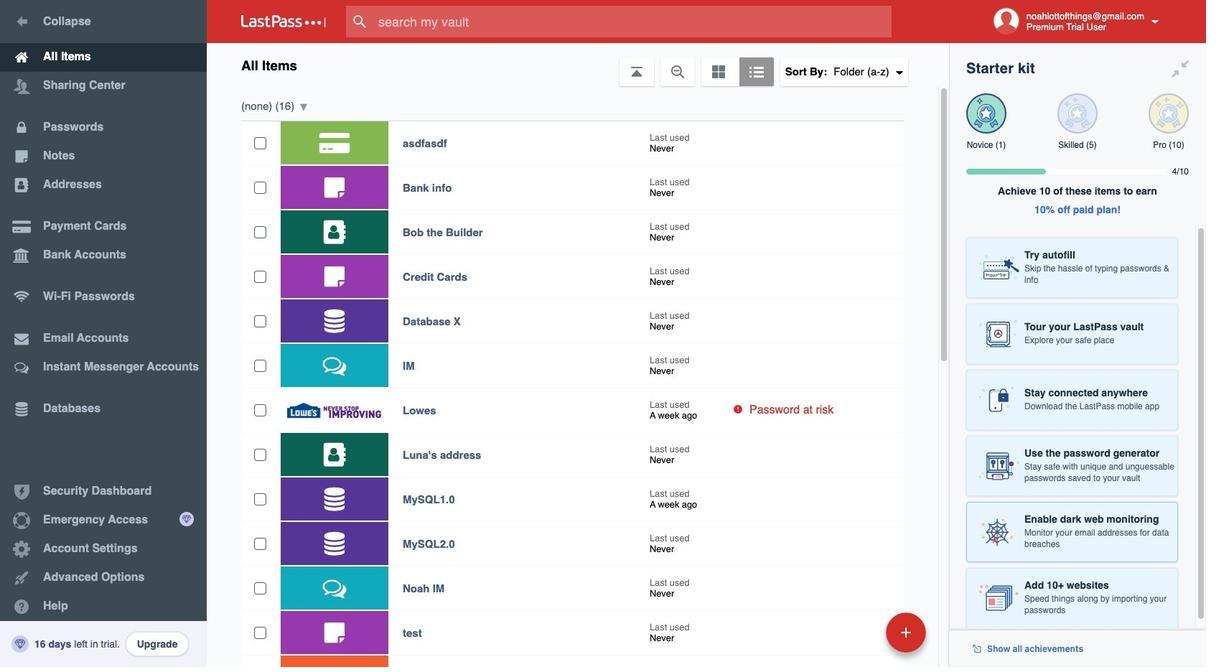 Task type: vqa. For each thing, say whether or not it's contained in the screenshot.
'Main navigation' Navigation
yes



Task type: locate. For each thing, give the bounding box(es) containing it.
new item element
[[788, 612, 932, 653]]

new item navigation
[[788, 608, 935, 667]]

vault options navigation
[[207, 43, 950, 86]]



Task type: describe. For each thing, give the bounding box(es) containing it.
Search search field
[[346, 6, 920, 37]]

main navigation navigation
[[0, 0, 207, 667]]

search my vault text field
[[346, 6, 920, 37]]

lastpass image
[[241, 15, 326, 28]]



